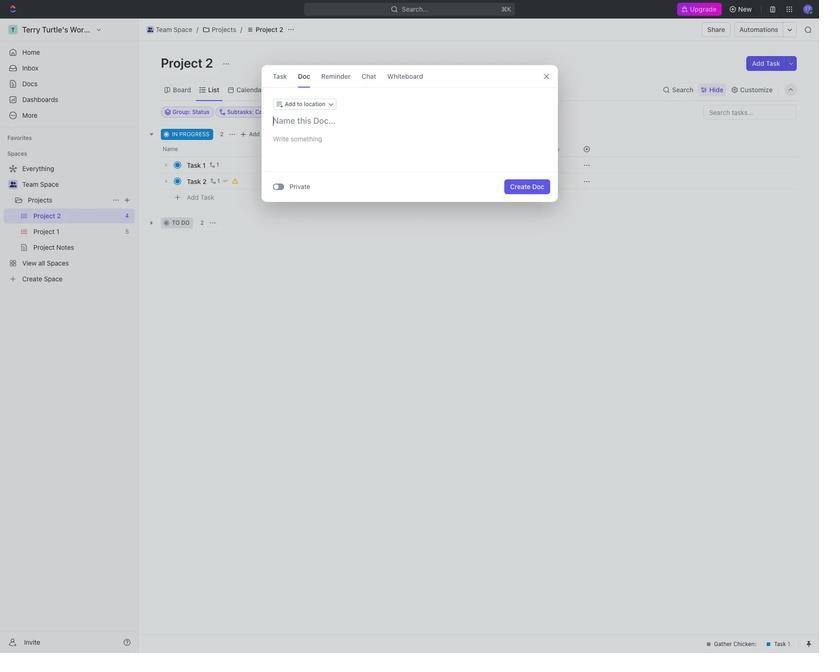 Task type: locate. For each thing, give the bounding box(es) containing it.
space
[[174, 25, 192, 33], [40, 180, 59, 188]]

tree
[[4, 161, 134, 287]]

1 vertical spatial team space
[[22, 180, 59, 188]]

search
[[672, 86, 694, 93]]

team space link
[[144, 24, 195, 35], [22, 177, 133, 192]]

gantt
[[315, 86, 332, 93]]

1 horizontal spatial project 2
[[256, 25, 283, 33]]

1 horizontal spatial space
[[174, 25, 192, 33]]

0 horizontal spatial /
[[196, 25, 198, 33]]

1 horizontal spatial team
[[156, 25, 172, 33]]

upgrade link
[[678, 3, 722, 16]]

1 button
[[208, 160, 220, 170], [208, 177, 221, 186]]

do
[[181, 219, 190, 226]]

task
[[766, 59, 780, 67], [273, 72, 287, 80], [261, 131, 274, 138], [187, 161, 201, 169], [187, 177, 201, 185], [201, 193, 214, 201]]

0 vertical spatial to
[[297, 101, 303, 108]]

customize
[[740, 86, 773, 93]]

add inside add to location button
[[285, 101, 296, 108]]

1 button right task 2
[[208, 177, 221, 186]]

0 vertical spatial projects link
[[200, 24, 239, 35]]

hide
[[709, 86, 724, 93]]

1 vertical spatial user group image
[[10, 182, 16, 187]]

task 2
[[187, 177, 207, 185]]

1 vertical spatial projects
[[28, 196, 52, 204]]

whiteboard button
[[387, 65, 423, 87]]

1 right task 2
[[217, 178, 220, 185]]

2 horizontal spatial add task button
[[747, 56, 786, 71]]

2 vertical spatial add task button
[[183, 192, 218, 203]]

0 vertical spatial add task button
[[747, 56, 786, 71]]

1 horizontal spatial team space
[[156, 25, 192, 33]]

location
[[304, 101, 325, 108]]

tree containing team space
[[4, 161, 134, 287]]

board
[[173, 86, 191, 93]]

0 vertical spatial add task
[[752, 59, 780, 67]]

whiteboard
[[387, 72, 423, 80]]

user group image
[[147, 27, 153, 32], [10, 182, 16, 187]]

in
[[172, 131, 178, 138]]

private
[[290, 183, 310, 191]]

1 for task 2
[[217, 178, 220, 185]]

0 horizontal spatial doc
[[298, 72, 310, 80]]

team
[[156, 25, 172, 33], [22, 180, 38, 188]]

0 horizontal spatial to
[[172, 219, 180, 226]]

0 horizontal spatial user group image
[[10, 182, 16, 187]]

0 vertical spatial projects
[[212, 25, 236, 33]]

1 horizontal spatial team space link
[[144, 24, 195, 35]]

projects
[[212, 25, 236, 33], [28, 196, 52, 204]]

upgrade
[[691, 5, 717, 13]]

docs
[[22, 80, 38, 88]]

search button
[[660, 83, 696, 96]]

add down table link
[[285, 101, 296, 108]]

share button
[[702, 22, 731, 37]]

invite
[[24, 638, 40, 646]]

user group image inside sidebar navigation
[[10, 182, 16, 187]]

1 vertical spatial to
[[172, 219, 180, 226]]

1 horizontal spatial projects link
[[200, 24, 239, 35]]

projects inside sidebar navigation
[[28, 196, 52, 204]]

1 vertical spatial project 2
[[161, 55, 216, 70]]

to do
[[172, 219, 190, 226]]

progress
[[179, 131, 209, 138]]

dashboards
[[22, 96, 58, 103]]

1 button right task 1
[[208, 160, 220, 170]]

add
[[752, 59, 765, 67], [285, 101, 296, 108], [249, 131, 260, 138], [187, 193, 199, 201]]

0 horizontal spatial add task button
[[183, 192, 218, 203]]

1 horizontal spatial doc
[[532, 183, 545, 191]]

create doc button
[[505, 179, 550, 194]]

new
[[738, 5, 752, 13]]

calendar link
[[235, 83, 264, 96]]

0 horizontal spatial project
[[161, 55, 203, 70]]

0 vertical spatial team space link
[[144, 24, 195, 35]]

add to location button
[[273, 99, 337, 110]]

add task button down task 2
[[183, 192, 218, 203]]

task 1
[[187, 161, 206, 169]]

1 horizontal spatial user group image
[[147, 27, 153, 32]]

1 vertical spatial 1 button
[[208, 177, 221, 186]]

0 vertical spatial space
[[174, 25, 192, 33]]

spaces
[[7, 150, 27, 157]]

projects link inside tree
[[28, 193, 108, 208]]

team space
[[156, 25, 192, 33], [22, 180, 59, 188]]

0 horizontal spatial projects link
[[28, 193, 108, 208]]

inbox link
[[4, 61, 134, 76]]

list link
[[206, 83, 219, 96]]

add task down calendar
[[249, 131, 274, 138]]

add task up customize
[[752, 59, 780, 67]]

1 vertical spatial team
[[22, 180, 38, 188]]

add task
[[752, 59, 780, 67], [249, 131, 274, 138], [187, 193, 214, 201]]

0 horizontal spatial projects
[[28, 196, 52, 204]]

doc
[[298, 72, 310, 80], [532, 183, 545, 191]]

⌘k
[[501, 5, 511, 13]]

0 horizontal spatial add task
[[187, 193, 214, 201]]

0 horizontal spatial team
[[22, 180, 38, 188]]

dialog
[[261, 65, 558, 202]]

projects link
[[200, 24, 239, 35], [28, 193, 108, 208]]

add task down task 2
[[187, 193, 214, 201]]

project 2
[[256, 25, 283, 33], [161, 55, 216, 70]]

calendar
[[237, 86, 264, 93]]

add task button up customize
[[747, 56, 786, 71]]

1 horizontal spatial project
[[256, 25, 278, 33]]

1 horizontal spatial /
[[240, 25, 242, 33]]

1 horizontal spatial add task
[[249, 131, 274, 138]]

to
[[297, 101, 303, 108], [172, 219, 180, 226]]

1 vertical spatial doc
[[532, 183, 545, 191]]

0 horizontal spatial space
[[40, 180, 59, 188]]

0 horizontal spatial team space link
[[22, 177, 133, 192]]

hide button
[[698, 83, 726, 96]]

1 vertical spatial space
[[40, 180, 59, 188]]

1 horizontal spatial to
[[297, 101, 303, 108]]

team inside tree
[[22, 180, 38, 188]]

to left do
[[172, 219, 180, 226]]

add task button down calendar link at left top
[[238, 129, 277, 140]]

1 button for 2
[[208, 177, 221, 186]]

add up customize
[[752, 59, 765, 67]]

0 horizontal spatial team space
[[22, 180, 59, 188]]

chat
[[362, 72, 376, 80]]

add task button
[[747, 56, 786, 71], [238, 129, 277, 140], [183, 192, 218, 203]]

2 / from the left
[[240, 25, 242, 33]]

add down calendar link at left top
[[249, 131, 260, 138]]

2 vertical spatial add task
[[187, 193, 214, 201]]

create
[[510, 183, 531, 191]]

gantt link
[[313, 83, 332, 96]]

project
[[256, 25, 278, 33], [161, 55, 203, 70]]

create doc
[[510, 183, 545, 191]]

to left location on the left
[[297, 101, 303, 108]]

2
[[279, 25, 283, 33], [205, 55, 213, 70], [220, 131, 224, 138], [203, 177, 207, 185], [200, 219, 204, 226]]

1 horizontal spatial projects
[[212, 25, 236, 33]]

0 vertical spatial 1 button
[[208, 160, 220, 170]]

0 vertical spatial team
[[156, 25, 172, 33]]

1 right task 1
[[216, 161, 219, 168]]

1
[[203, 161, 206, 169], [216, 161, 219, 168], [217, 178, 220, 185]]

1 vertical spatial add task button
[[238, 129, 277, 140]]

automations button
[[735, 23, 783, 37]]

1 vertical spatial projects link
[[28, 193, 108, 208]]

search...
[[402, 5, 428, 13]]

/
[[196, 25, 198, 33], [240, 25, 242, 33]]



Task type: vqa. For each thing, say whether or not it's contained in the screenshot.
Priority
no



Task type: describe. For each thing, give the bounding box(es) containing it.
in progress
[[172, 131, 209, 138]]

1 vertical spatial add task
[[249, 131, 274, 138]]

task button
[[273, 65, 287, 87]]

dashboards link
[[4, 92, 134, 107]]

automations
[[740, 25, 778, 33]]

1 button for 1
[[208, 160, 220, 170]]

add down task 2
[[187, 193, 199, 201]]

1 vertical spatial project
[[161, 55, 203, 70]]

0 vertical spatial user group image
[[147, 27, 153, 32]]

dialog containing task
[[261, 65, 558, 202]]

chat button
[[362, 65, 376, 87]]

add to location
[[285, 101, 325, 108]]

home
[[22, 48, 40, 56]]

to inside button
[[297, 101, 303, 108]]

1 horizontal spatial add task button
[[238, 129, 277, 140]]

2 horizontal spatial add task
[[752, 59, 780, 67]]

1 up task 2
[[203, 161, 206, 169]]

list
[[208, 86, 219, 93]]

table link
[[279, 83, 298, 96]]

table
[[281, 86, 298, 93]]

share
[[708, 25, 725, 33]]

new button
[[725, 2, 758, 17]]

0 vertical spatial project
[[256, 25, 278, 33]]

0 vertical spatial project 2
[[256, 25, 283, 33]]

favorites
[[7, 134, 32, 141]]

tree inside sidebar navigation
[[4, 161, 134, 287]]

favorites button
[[4, 133, 36, 144]]

doc inside button
[[532, 183, 545, 191]]

project 2 link
[[244, 24, 286, 35]]

0 vertical spatial doc
[[298, 72, 310, 80]]

add to location button
[[273, 99, 337, 110]]

task inside dialog
[[273, 72, 287, 80]]

0 horizontal spatial project 2
[[161, 55, 216, 70]]

Search tasks... text field
[[704, 105, 797, 119]]

1 / from the left
[[196, 25, 198, 33]]

1 vertical spatial team space link
[[22, 177, 133, 192]]

space inside sidebar navigation
[[40, 180, 59, 188]]

sidebar navigation
[[0, 19, 139, 653]]

docs link
[[4, 76, 134, 91]]

inbox
[[22, 64, 39, 72]]

reminder
[[321, 72, 351, 80]]

customize button
[[728, 83, 776, 96]]

1 for task 1
[[216, 161, 219, 168]]

home link
[[4, 45, 134, 60]]

Name this Doc... field
[[262, 115, 558, 127]]

reminder button
[[321, 65, 351, 87]]

0 vertical spatial team space
[[156, 25, 192, 33]]

doc button
[[298, 65, 310, 87]]

board link
[[171, 83, 191, 96]]

team space inside sidebar navigation
[[22, 180, 59, 188]]



